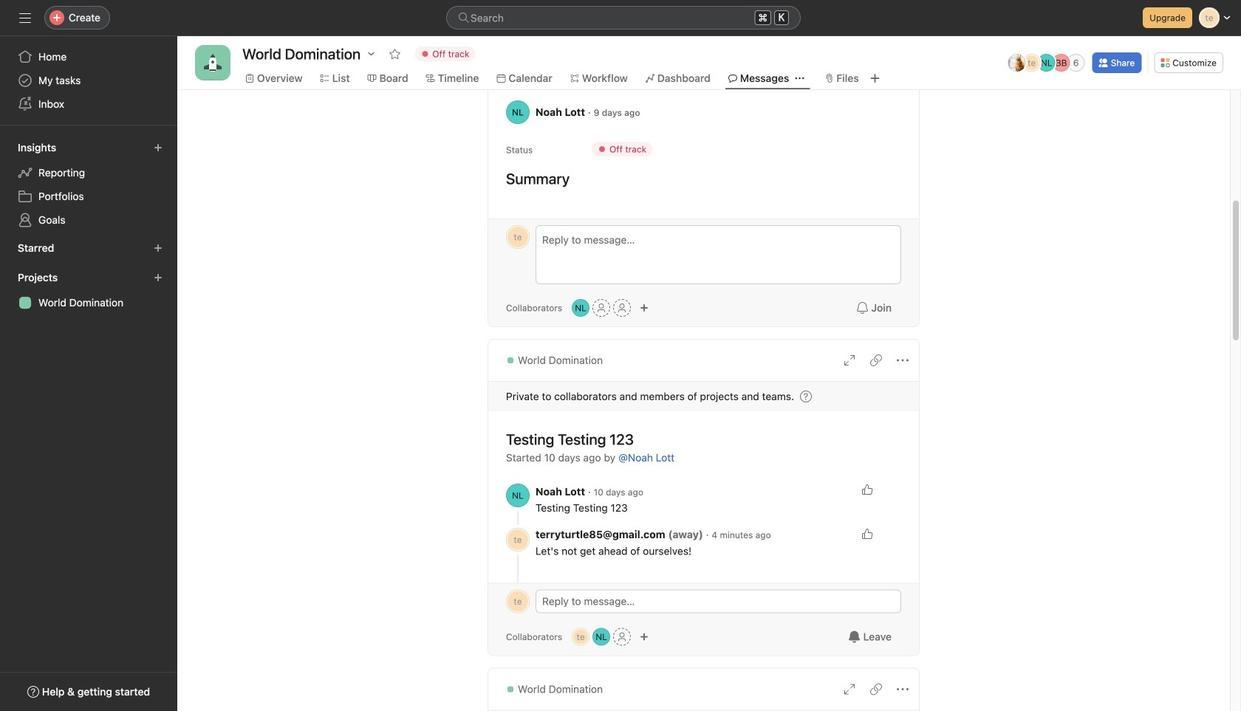 Task type: describe. For each thing, give the bounding box(es) containing it.
projects element
[[0, 265, 177, 318]]

new project or portfolio image
[[154, 273, 163, 282]]

new insights image
[[154, 143, 163, 152]]

add to starred image
[[389, 48, 401, 60]]

2 0 likes. click to like this message comment image from the top
[[862, 529, 874, 540]]

hide sidebar image
[[19, 12, 31, 24]]

Search tasks, projects, and more text field
[[446, 6, 801, 30]]

tab actions image
[[796, 74, 804, 83]]

open user profile image
[[506, 484, 530, 508]]

copy link image
[[871, 355, 883, 367]]

add tab image
[[870, 72, 882, 84]]

insights element
[[0, 135, 177, 235]]

full screen image for copy link image
[[844, 684, 856, 696]]

add items to starred image
[[154, 244, 163, 253]]



Task type: vqa. For each thing, say whether or not it's contained in the screenshot.
EMOJI image
no



Task type: locate. For each thing, give the bounding box(es) containing it.
add or remove collaborators image
[[640, 304, 649, 313], [593, 629, 611, 646], [640, 633, 649, 642]]

0 vertical spatial full screen image
[[844, 355, 856, 367]]

0 vertical spatial 0 likes. click to like this message comment image
[[862, 484, 874, 496]]

full screen image
[[844, 355, 856, 367], [844, 684, 856, 696]]

1 vertical spatial 0 likes. click to like this message comment image
[[862, 529, 874, 540]]

1 full screen image from the top
[[844, 355, 856, 367]]

full screen image left copy link image
[[844, 684, 856, 696]]

rocket image
[[204, 54, 222, 72]]

1 0 likes. click to like this message comment image from the top
[[862, 484, 874, 496]]

more actions image
[[897, 684, 909, 696]]

full screen image for copy link icon
[[844, 355, 856, 367]]

None field
[[446, 6, 801, 30]]

1 vertical spatial full screen image
[[844, 684, 856, 696]]

global element
[[0, 36, 177, 125]]

0 likes. click to like this message comment image
[[862, 484, 874, 496], [862, 529, 874, 540]]

2 full screen image from the top
[[844, 684, 856, 696]]

copy link image
[[871, 684, 883, 696]]

add or remove collaborators image
[[572, 299, 590, 317]]

full screen image left copy link icon
[[844, 355, 856, 367]]



